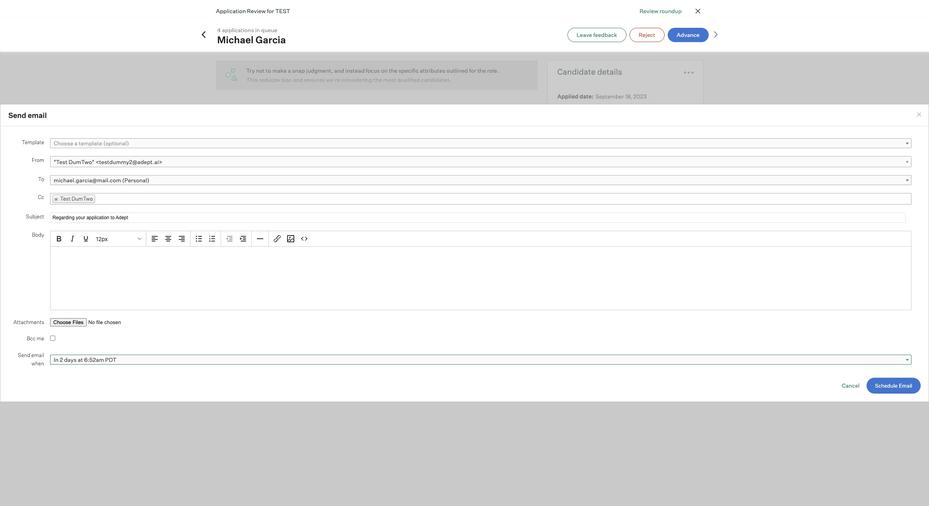Task type: describe. For each thing, give the bounding box(es) containing it.
a inside dialog
[[75, 140, 78, 147]]

send for send email when
[[18, 353, 30, 359]]

when
[[31, 361, 44, 367]]

email for send email when
[[31, 353, 44, 359]]

<testdummy2@adept.ai>
[[96, 159, 163, 166]]

days
[[64, 357, 77, 363]]

template
[[22, 139, 44, 146]]

to
[[266, 67, 271, 74]]

from
[[32, 157, 44, 164]]

body
[[32, 232, 44, 238]]

pdt
[[105, 357, 117, 363]]

1 horizontal spatial the
[[389, 67, 397, 74]]

dumtwo"
[[69, 159, 94, 166]]

choose a template (optional) link
[[50, 139, 912, 148]]

judgment,
[[306, 67, 333, 74]]

for inside the try not to make a snap judgment, and instead focus on the specific attributes outlined for the role. this reduces bias and ensures we're considering the most qualified candidates.
[[469, 67, 476, 74]]

specific
[[399, 67, 419, 74]]

on
[[381, 67, 388, 74]]

michael.garcia@mail.com (personal)
[[54, 177, 149, 184]]

candidates.
[[421, 76, 452, 83]]

bcc
[[27, 336, 36, 342]]

cancel
[[842, 383, 860, 390]]

at
[[78, 357, 83, 363]]

leave feedback button
[[567, 28, 626, 42]]

"test
[[54, 159, 67, 166]]

6:52am
[[84, 357, 104, 363]]

test
[[60, 196, 70, 202]]

candidate actions element
[[684, 65, 694, 79]]

next element
[[712, 30, 720, 39]]

Subject text field
[[50, 213, 906, 223]]

email
[[899, 383, 912, 390]]

michael
[[217, 34, 254, 46]]

add a candidate tag image
[[645, 125, 652, 132]]

previous element
[[200, 30, 208, 39]]

review roundup link
[[640, 7, 682, 15]]

cancel link
[[842, 383, 860, 390]]

review roundup
[[640, 8, 682, 14]]

4 toolbar from the left
[[269, 232, 313, 247]]

none text field inside send email dialog
[[95, 194, 156, 204]]

applied
[[557, 93, 579, 100]]

schedule
[[875, 383, 898, 390]]

reject
[[639, 31, 655, 38]]

advance
[[677, 31, 700, 38]]

date:
[[580, 93, 594, 100]]

make
[[272, 67, 287, 74]]

"test dumtwo" <testdummy2@adept.ai> link
[[50, 156, 912, 168]]

choose
[[54, 140, 73, 147]]

cto
[[582, 125, 594, 132]]

4
[[217, 26, 221, 33]]

michael garcia link
[[217, 34, 286, 46]]

"test dumtwo" <testdummy2@adept.ai>
[[54, 159, 163, 166]]

in 2 days at 6:52am pdt
[[54, 357, 117, 363]]

12px button
[[93, 232, 144, 246]]

2 toolbar from the left
[[191, 232, 221, 247]]

ensures
[[304, 76, 325, 83]]

12px group
[[51, 232, 911, 247]]

schedule email
[[875, 383, 912, 390]]

september
[[596, 93, 624, 100]]

12px
[[96, 236, 108, 243]]

schedule email link
[[867, 378, 921, 394]]

email for send email
[[28, 111, 47, 120]]

0 horizontal spatial the
[[373, 76, 382, 83]]

this
[[246, 76, 258, 83]]

previous image
[[200, 30, 208, 38]]

qualified
[[397, 76, 420, 83]]



Task type: vqa. For each thing, say whether or not it's contained in the screenshot.
role.
yes



Task type: locate. For each thing, give the bounding box(es) containing it.
none file field inside send email dialog
[[50, 319, 148, 327]]

the down focus in the top left of the page
[[373, 76, 382, 83]]

reject button
[[630, 28, 664, 42]]

2 review from the left
[[247, 8, 266, 14]]

and
[[334, 67, 344, 74], [293, 76, 303, 83]]

send email
[[8, 111, 47, 120]]

cc
[[38, 194, 44, 201]]

try not to make a snap judgment, and instead focus on the specific attributes outlined for the role. this reduces bias and ensures we're considering the most qualified candidates.
[[246, 67, 499, 83]]

1 horizontal spatial review
[[640, 8, 658, 14]]

garcia
[[256, 34, 286, 46]]

2 horizontal spatial the
[[477, 67, 486, 74]]

toolbar
[[146, 232, 191, 247], [191, 232, 221, 247], [221, 232, 252, 247], [269, 232, 313, 247]]

(optional)
[[103, 140, 129, 147]]

1 vertical spatial email
[[31, 353, 44, 359]]

(personal)
[[122, 177, 149, 184]]

0 vertical spatial a
[[288, 67, 291, 74]]

send email dialog
[[0, 104, 929, 403]]

details
[[597, 67, 622, 77]]

applied date: september 18, 2023
[[557, 93, 647, 100]]

template
[[79, 140, 102, 147]]

we're
[[326, 76, 340, 83]]

a inside the try not to make a snap judgment, and instead focus on the specific attributes outlined for the role. this reduces bias and ensures we're considering the most qualified candidates.
[[288, 67, 291, 74]]

reduces
[[259, 76, 280, 83]]

send up 'template'
[[8, 111, 26, 120]]

considering
[[341, 76, 372, 83]]

feedback
[[593, 31, 617, 38]]

dumtwo
[[72, 196, 93, 202]]

1 horizontal spatial a
[[288, 67, 291, 74]]

send email when
[[18, 353, 44, 367]]

the
[[389, 67, 397, 74], [477, 67, 486, 74], [373, 76, 382, 83]]

attachments
[[13, 320, 44, 326]]

review left roundup on the right of the page
[[640, 8, 658, 14]]

0 horizontal spatial for
[[267, 8, 274, 14]]

12px toolbar
[[51, 232, 146, 247]]

in
[[255, 26, 260, 33]]

None text field
[[95, 194, 156, 204]]

0 vertical spatial and
[[334, 67, 344, 74]]

0 horizontal spatial and
[[293, 76, 303, 83]]

applications
[[222, 26, 254, 33]]

1 vertical spatial a
[[75, 140, 78, 147]]

None checkbox
[[50, 336, 55, 341]]

tags:
[[557, 125, 572, 132]]

a left snap
[[288, 67, 291, 74]]

in
[[54, 357, 59, 363]]

email
[[28, 111, 47, 120], [31, 353, 44, 359]]

leave feedback
[[577, 31, 617, 38]]

review
[[640, 8, 658, 14], [247, 8, 266, 14]]

advance button
[[668, 28, 709, 42]]

None file field
[[50, 319, 148, 327]]

queue
[[261, 26, 277, 33]]

not
[[256, 67, 265, 74]]

subject
[[26, 214, 44, 220]]

for left test
[[267, 8, 274, 14]]

for right 'outlined'
[[469, 67, 476, 74]]

to
[[38, 176, 44, 183]]

4 applications in queue michael garcia
[[217, 26, 286, 46]]

application
[[216, 8, 246, 14]]

2023
[[633, 93, 647, 100]]

1 review from the left
[[640, 8, 658, 14]]

send down bcc
[[18, 353, 30, 359]]

and up we're
[[334, 67, 344, 74]]

0 vertical spatial send
[[8, 111, 26, 120]]

leave
[[577, 31, 592, 38]]

send
[[8, 111, 26, 120], [18, 353, 30, 359]]

choose a template (optional)
[[54, 140, 129, 147]]

3 toolbar from the left
[[221, 232, 252, 247]]

focus
[[366, 67, 380, 74]]

candidate details
[[557, 67, 622, 77]]

close image
[[916, 111, 922, 118]]

candidate actions image
[[684, 72, 694, 74]]

bcc me
[[27, 336, 44, 342]]

the left role.
[[477, 67, 486, 74]]

0 horizontal spatial a
[[75, 140, 78, 147]]

instead
[[345, 67, 365, 74]]

1 vertical spatial for
[[469, 67, 476, 74]]

1 horizontal spatial and
[[334, 67, 344, 74]]

role.
[[487, 67, 499, 74]]

2
[[60, 357, 63, 363]]

outlined
[[447, 67, 468, 74]]

1 toolbar from the left
[[146, 232, 191, 247]]

email inside send email when
[[31, 353, 44, 359]]

a right choose
[[75, 140, 78, 147]]

test dumtwo
[[60, 196, 93, 202]]

snap
[[292, 67, 305, 74]]

0 horizontal spatial review
[[247, 8, 266, 14]]

most
[[383, 76, 396, 83]]

in 2 days at 6:52am pdt link
[[50, 355, 912, 365]]

review up 'in'
[[247, 8, 266, 14]]

18,
[[625, 93, 632, 100]]

try
[[246, 67, 255, 74]]

0 vertical spatial for
[[267, 8, 274, 14]]

application review for test
[[216, 8, 290, 14]]

send inside send email when
[[18, 353, 30, 359]]

email up 'template'
[[28, 111, 47, 120]]

michael.garcia@mail.com
[[54, 177, 121, 184]]

send for send email
[[8, 111, 26, 120]]

and down snap
[[293, 76, 303, 83]]

email up the when on the bottom of the page
[[31, 353, 44, 359]]

attributes
[[420, 67, 445, 74]]

me
[[37, 336, 44, 342]]

bias
[[281, 76, 292, 83]]

1 vertical spatial send
[[18, 353, 30, 359]]

none checkbox inside send email dialog
[[50, 336, 55, 341]]

candidate
[[557, 67, 596, 77]]

roundup
[[660, 8, 682, 14]]

0 vertical spatial email
[[28, 111, 47, 120]]

test
[[275, 8, 290, 14]]

michael.garcia@mail.com (personal) link
[[50, 176, 912, 185]]

1 horizontal spatial for
[[469, 67, 476, 74]]

for
[[267, 8, 274, 14], [469, 67, 476, 74]]

close image
[[693, 6, 703, 16]]

1 vertical spatial and
[[293, 76, 303, 83]]

the right on on the left top
[[389, 67, 397, 74]]

a
[[288, 67, 291, 74], [75, 140, 78, 147]]



